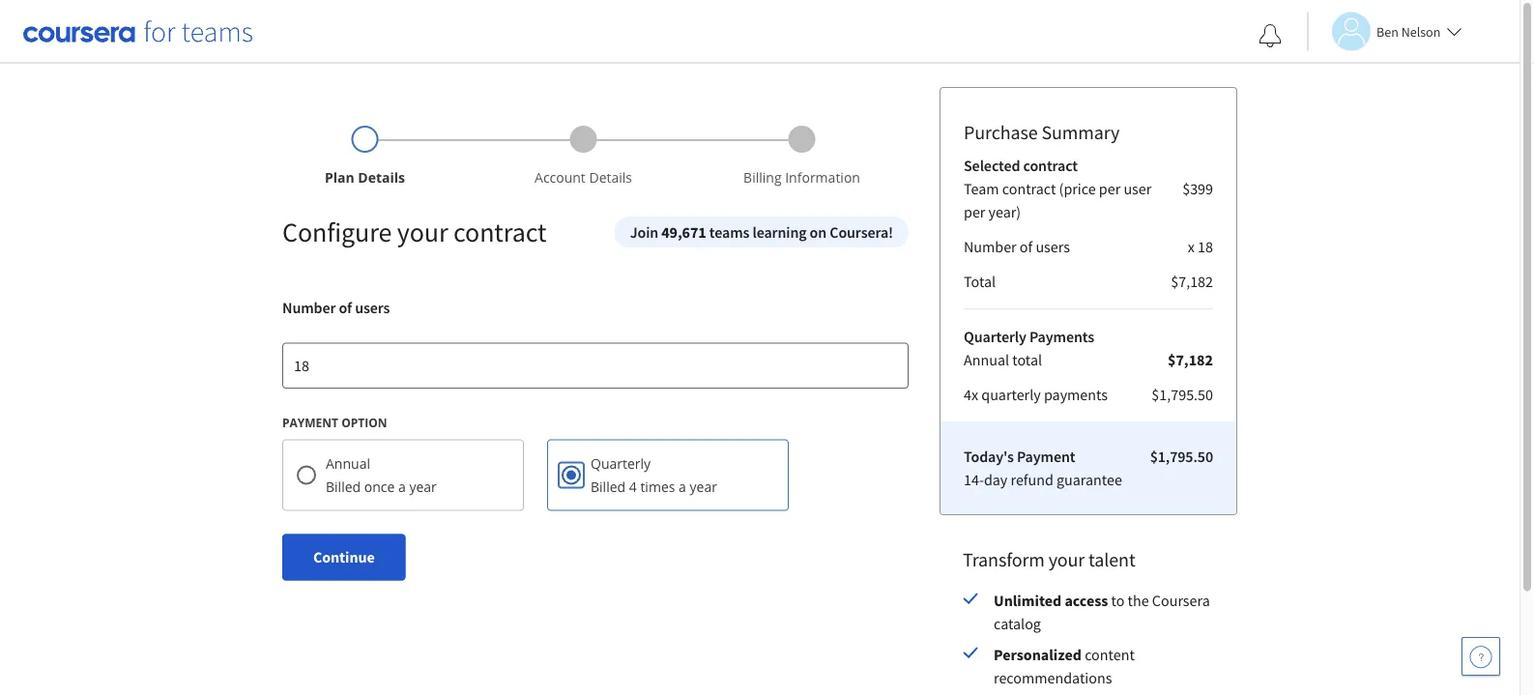 Task type: locate. For each thing, give the bounding box(es) containing it.
$399
[[1183, 179, 1214, 198]]

personalized
[[994, 645, 1082, 664]]

year right once
[[409, 478, 437, 496]]

ben nelson button
[[1307, 12, 1463, 51]]

annual up once
[[326, 455, 370, 473]]

0 horizontal spatial billed
[[326, 478, 361, 496]]

1 horizontal spatial details
[[589, 168, 632, 187]]

0 vertical spatial users
[[1036, 237, 1070, 256]]

unlimited access
[[994, 591, 1109, 610]]

billed
[[326, 478, 361, 496], [591, 478, 626, 496]]

0 vertical spatial contract
[[1024, 156, 1078, 175]]

18
[[1198, 237, 1214, 256]]

of down 'configure'
[[339, 298, 352, 317]]

$1,795.50
[[1152, 385, 1214, 404], [1150, 447, 1214, 466]]

nelson
[[1402, 23, 1441, 40]]

1 horizontal spatial year
[[690, 478, 717, 496]]

payments
[[1044, 385, 1108, 404]]

0 horizontal spatial annual
[[326, 455, 370, 473]]

per
[[1099, 179, 1121, 198], [964, 202, 986, 221]]

0 horizontal spatial year
[[409, 478, 437, 496]]

x 18
[[1188, 237, 1214, 256]]

details
[[358, 168, 405, 187], [589, 168, 632, 187]]

1 vertical spatial contract
[[1003, 179, 1056, 198]]

payment
[[282, 415, 339, 431], [1017, 447, 1076, 466]]

2 a from the left
[[679, 478, 687, 496]]

0 vertical spatial $7,182
[[1171, 272, 1214, 291]]

1 horizontal spatial payment
[[1017, 447, 1076, 466]]

2 vertical spatial contract
[[454, 215, 547, 249]]

year right times
[[690, 478, 717, 496]]

1 vertical spatial your
[[1049, 548, 1085, 572]]

your
[[397, 215, 448, 249], [1049, 548, 1085, 572]]

1 vertical spatial $1,795.50
[[1150, 447, 1214, 466]]

billed inside the "quarterly billed 4 times a year"
[[591, 478, 626, 496]]

contract
[[1024, 156, 1078, 175], [1003, 179, 1056, 198], [454, 215, 547, 249]]

recommendations
[[994, 668, 1112, 688]]

to
[[1112, 591, 1125, 610]]

transform your talent
[[963, 548, 1136, 572]]

0 vertical spatial number of users
[[964, 237, 1070, 256]]

number up total
[[964, 237, 1017, 256]]

0 horizontal spatial users
[[355, 298, 390, 317]]

annual for billed
[[326, 455, 370, 473]]

0 horizontal spatial of
[[339, 298, 352, 317]]

contract down the purchase summary
[[1024, 156, 1078, 175]]

users
[[1036, 237, 1070, 256], [355, 298, 390, 317]]

1 horizontal spatial a
[[679, 478, 687, 496]]

$1,795.50 for today's payment
[[1150, 447, 1214, 466]]

0 vertical spatial per
[[1099, 179, 1121, 198]]

1 vertical spatial number of users
[[282, 298, 390, 317]]

teams
[[710, 222, 750, 242]]

your up unlimited access
[[1049, 548, 1085, 572]]

per down team
[[964, 202, 986, 221]]

of down year)
[[1020, 237, 1033, 256]]

$7,182 for total
[[1171, 272, 1214, 291]]

unlimited
[[994, 591, 1062, 610]]

contract down account
[[454, 215, 547, 249]]

number of users down year)
[[964, 237, 1070, 256]]

summary
[[1042, 120, 1120, 145]]

0 horizontal spatial a
[[398, 478, 406, 496]]

14-
[[964, 470, 984, 489]]

0 vertical spatial $1,795.50
[[1152, 385, 1214, 404]]

1 horizontal spatial number
[[964, 237, 1017, 256]]

1 vertical spatial annual
[[326, 455, 370, 473]]

1 vertical spatial $7,182
[[1168, 350, 1214, 369]]

1 horizontal spatial of
[[1020, 237, 1033, 256]]

coursera
[[1153, 591, 1211, 610]]

number of users down 'configure'
[[282, 298, 390, 317]]

0 vertical spatial your
[[397, 215, 448, 249]]

quarterly
[[964, 327, 1027, 346], [591, 455, 651, 473]]

number
[[964, 237, 1017, 256], [282, 298, 336, 317]]

annual inside annual billed once a year
[[326, 455, 370, 473]]

1 horizontal spatial annual
[[964, 350, 1010, 369]]

payment up 14-day refund guarantee
[[1017, 447, 1076, 466]]

a right once
[[398, 478, 406, 496]]

0 vertical spatial annual
[[964, 350, 1010, 369]]

a right times
[[679, 478, 687, 496]]

0 horizontal spatial your
[[397, 215, 448, 249]]

1 vertical spatial quarterly
[[591, 455, 651, 473]]

1 vertical spatial of
[[339, 298, 352, 317]]

1 details from the left
[[358, 168, 405, 187]]

coursera!
[[830, 222, 894, 242]]

0 horizontal spatial payment
[[282, 415, 339, 431]]

0 vertical spatial of
[[1020, 237, 1033, 256]]

selected contract
[[964, 156, 1078, 175]]

1 vertical spatial number
[[282, 298, 336, 317]]

details right account
[[589, 168, 632, 187]]

number of users
[[964, 237, 1070, 256], [282, 298, 390, 317]]

ben
[[1377, 23, 1399, 40]]

1 horizontal spatial billed
[[591, 478, 626, 496]]

1 horizontal spatial quarterly
[[964, 327, 1027, 346]]

contract inside team contract (price per user per year)
[[1003, 179, 1056, 198]]

quarterly up "annual total"
[[964, 327, 1027, 346]]

1 horizontal spatial your
[[1049, 548, 1085, 572]]

a
[[398, 478, 406, 496], [679, 478, 687, 496]]

1 a from the left
[[398, 478, 406, 496]]

0 horizontal spatial details
[[358, 168, 405, 187]]

team contract (price per user per year)
[[964, 179, 1152, 221]]

1 vertical spatial users
[[355, 298, 390, 317]]

payment option
[[282, 415, 387, 431]]

annual up 4x
[[964, 350, 1010, 369]]

1 billed from the left
[[326, 478, 361, 496]]

billed inside annual billed once a year
[[326, 478, 361, 496]]

your down 'plan details'
[[397, 215, 448, 249]]

quarterly up 4
[[591, 455, 651, 473]]

14-day refund guarantee
[[964, 470, 1123, 489]]

2 billed from the left
[[591, 478, 626, 496]]

0 horizontal spatial number
[[282, 298, 336, 317]]

1 vertical spatial per
[[964, 202, 986, 221]]

contract for selected
[[1024, 156, 1078, 175]]

billed left 4
[[591, 478, 626, 496]]

Number of users text field
[[282, 342, 909, 389]]

billed left once
[[326, 478, 361, 496]]

today's
[[964, 447, 1014, 466]]

to the coursera catalog
[[994, 591, 1211, 633]]

purchase
[[964, 120, 1038, 145]]

help center image
[[1470, 645, 1493, 668]]

details for account details
[[589, 168, 632, 187]]

$7,182
[[1171, 272, 1214, 291], [1168, 350, 1214, 369]]

2 details from the left
[[589, 168, 632, 187]]

of
[[1020, 237, 1033, 256], [339, 298, 352, 317]]

details right plan
[[358, 168, 405, 187]]

quarterly for billed
[[591, 455, 651, 473]]

team
[[964, 179, 1000, 198]]

quarterly
[[982, 385, 1041, 404]]

2 year from the left
[[690, 478, 717, 496]]

account details
[[535, 168, 632, 187]]

catalog
[[994, 614, 1041, 633]]

1 horizontal spatial per
[[1099, 179, 1121, 198]]

0 horizontal spatial quarterly
[[591, 455, 651, 473]]

access
[[1065, 591, 1109, 610]]

0 horizontal spatial number of users
[[282, 298, 390, 317]]

1 horizontal spatial users
[[1036, 237, 1070, 256]]

users down team contract (price per user per year) at the right of the page
[[1036, 237, 1070, 256]]

annual
[[964, 350, 1010, 369], [326, 455, 370, 473]]

account
[[535, 168, 586, 187]]

billing information
[[744, 168, 861, 187]]

0 vertical spatial quarterly
[[964, 327, 1027, 346]]

continue button
[[282, 534, 406, 581]]

quarterly inside the "quarterly billed 4 times a year"
[[591, 455, 651, 473]]

$1,795.50 for 4x quarterly payments
[[1152, 385, 1214, 404]]

1 year from the left
[[409, 478, 437, 496]]

year
[[409, 478, 437, 496], [690, 478, 717, 496]]

per left the user at the right
[[1099, 179, 1121, 198]]

day
[[984, 470, 1008, 489]]

quarterly billed 4 times a year
[[591, 455, 717, 496]]

quarterly payments
[[964, 327, 1095, 346]]

users down 'configure'
[[355, 298, 390, 317]]

number down 'configure'
[[282, 298, 336, 317]]

payment left option
[[282, 415, 339, 431]]

contract down 'selected contract' at the right of the page
[[1003, 179, 1056, 198]]



Task type: describe. For each thing, give the bounding box(es) containing it.
1 vertical spatial payment
[[1017, 447, 1076, 466]]

join 49,671 teams learning on coursera!
[[630, 222, 894, 242]]

configure your contract
[[282, 215, 547, 249]]

continue
[[313, 548, 375, 567]]

times
[[641, 478, 675, 496]]

billed for billed once a year
[[326, 478, 361, 496]]

learning
[[753, 222, 807, 242]]

on
[[810, 222, 827, 242]]

today's payment
[[964, 447, 1076, 466]]

1 horizontal spatial number of users
[[964, 237, 1070, 256]]

$7,182 for annual total
[[1168, 350, 1214, 369]]

configure
[[282, 215, 392, 249]]

transform
[[963, 548, 1045, 572]]

4
[[629, 478, 637, 496]]

option
[[342, 415, 387, 431]]

quarterly for payments
[[964, 327, 1027, 346]]

49,671
[[662, 222, 707, 242]]

information
[[785, 168, 861, 187]]

contract for team
[[1003, 179, 1056, 198]]

plan details
[[325, 168, 405, 187]]

plan
[[325, 168, 355, 187]]

coursera image
[[23, 16, 252, 47]]

talent
[[1089, 548, 1136, 572]]

year inside annual billed once a year
[[409, 478, 437, 496]]

the
[[1128, 591, 1150, 610]]

annual total
[[964, 350, 1043, 369]]

4x
[[964, 385, 979, 404]]

once
[[364, 478, 395, 496]]

4x quarterly payments
[[964, 385, 1108, 404]]

total
[[1013, 350, 1043, 369]]

user
[[1124, 179, 1152, 198]]

(price
[[1059, 179, 1096, 198]]

annual billed once a year
[[326, 455, 437, 496]]

x
[[1188, 237, 1195, 256]]

annual for total
[[964, 350, 1010, 369]]

join
[[630, 222, 659, 242]]

guarantee
[[1057, 470, 1123, 489]]

selected
[[964, 156, 1021, 175]]

purchase summary
[[964, 120, 1120, 145]]

a inside the "quarterly billed 4 times a year"
[[679, 478, 687, 496]]

refund
[[1011, 470, 1054, 489]]

your for configure
[[397, 215, 448, 249]]

year)
[[989, 202, 1021, 221]]

billed for billed 4 times a year
[[591, 478, 626, 496]]

year inside the "quarterly billed 4 times a year"
[[690, 478, 717, 496]]

payments
[[1030, 327, 1095, 346]]

0 horizontal spatial per
[[964, 202, 986, 221]]

total
[[964, 272, 996, 291]]

details for plan details
[[358, 168, 405, 187]]

billing
[[744, 168, 782, 187]]

0 vertical spatial number
[[964, 237, 1017, 256]]

0 vertical spatial payment
[[282, 415, 339, 431]]

content recommendations
[[994, 645, 1135, 688]]

show notifications image
[[1259, 24, 1282, 47]]

your for transform
[[1049, 548, 1085, 572]]

ben nelson
[[1377, 23, 1441, 40]]

a inside annual billed once a year
[[398, 478, 406, 496]]

content
[[1085, 645, 1135, 664]]



Task type: vqa. For each thing, say whether or not it's contained in the screenshot.
Configure Your
yes



